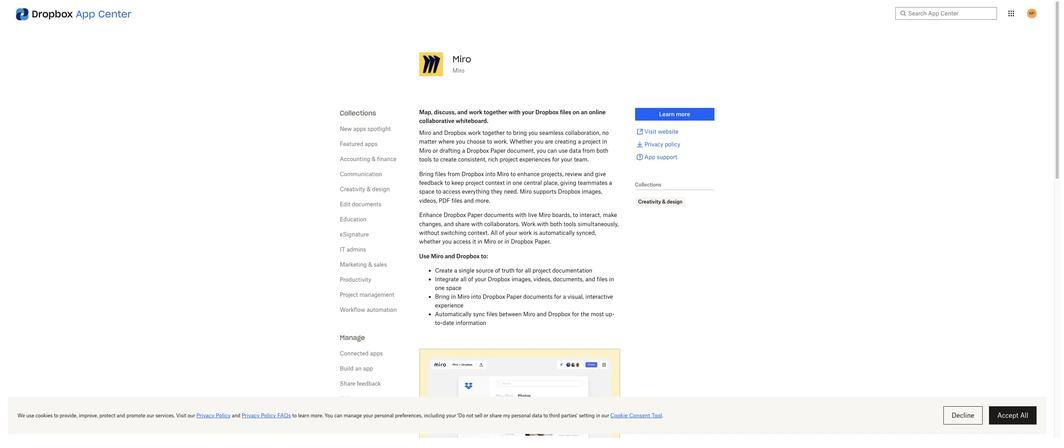 Task type: vqa. For each thing, say whether or not it's contained in the screenshot.
the right the automation
no



Task type: locate. For each thing, give the bounding box(es) containing it.
changes,
[[419, 220, 443, 227]]

together for with
[[484, 109, 507, 115]]

both up automatically
[[550, 220, 562, 227]]

work up choose
[[468, 129, 481, 136]]

documents left visual,
[[523, 293, 553, 300]]

in up need.
[[506, 179, 511, 186]]

context
[[485, 179, 505, 186]]

0 vertical spatial space
[[419, 188, 435, 195]]

1 horizontal spatial creativity
[[638, 199, 661, 205]]

team.
[[574, 156, 589, 163]]

apps for manage
[[370, 350, 383, 357]]

it admins
[[340, 246, 366, 253]]

1 horizontal spatial videos,
[[534, 276, 552, 283]]

paper
[[491, 147, 506, 154], [468, 212, 483, 218], [507, 293, 522, 300]]

1 vertical spatial images,
[[512, 276, 532, 283]]

1 vertical spatial app
[[645, 154, 656, 160]]

the
[[581, 311, 589, 318]]

1 vertical spatial an
[[355, 365, 362, 372]]

or inside miro and dropbox work together to bring you seamless collaboration, no matter where you choose to work. whether you are creating a project in miro or drafting a dropbox paper document, you can use data from both tools to create consistent, rich project experiences for your team.
[[433, 147, 438, 154]]

0 horizontal spatial videos,
[[419, 197, 437, 204]]

in inside miro and dropbox work together to bring you seamless collaboration, no matter where you choose to work. whether you are creating a project in miro or drafting a dropbox paper document, you can use data from both tools to create consistent, rich project experiences for your team.
[[602, 138, 607, 145]]

0 horizontal spatial collections
[[340, 109, 376, 117]]

use
[[419, 253, 430, 259]]

work up 'whiteboard.'
[[469, 109, 483, 115]]

to up pdf
[[436, 188, 441, 195]]

all right truth
[[525, 267, 531, 274]]

0 vertical spatial or
[[433, 147, 438, 154]]

admins
[[347, 246, 366, 253]]

design inside creativity & design link
[[667, 199, 683, 205]]

apps
[[353, 125, 366, 132], [365, 140, 378, 147], [370, 350, 383, 357]]

bring up experience
[[435, 293, 450, 300]]

together inside miro and dropbox work together to bring you seamless collaboration, no matter where you choose to work. whether you are creating a project in miro or drafting a dropbox paper document, you can use data from both tools to create consistent, rich project experiences for your team.
[[483, 129, 505, 136]]

and down collaborative
[[433, 129, 443, 136]]

images, down teammates
[[582, 188, 602, 195]]

0 vertical spatial bring
[[419, 170, 434, 177]]

marketing & sales
[[340, 261, 387, 268]]

space
[[419, 188, 435, 195], [446, 285, 462, 291]]

project up everything
[[466, 179, 484, 186]]

paper up between
[[507, 293, 522, 300]]

privacy
[[645, 141, 664, 148]]

an left app
[[355, 365, 362, 372]]

0 vertical spatial design
[[372, 186, 390, 192]]

0 horizontal spatial creativity
[[340, 186, 365, 192]]

creativity & design
[[340, 186, 390, 192], [638, 199, 683, 205]]

1 vertical spatial collections
[[635, 182, 662, 188]]

creativity for rightmost creativity & design link
[[638, 199, 661, 205]]

1 horizontal spatial app
[[645, 154, 656, 160]]

source
[[476, 267, 494, 274]]

creativity for the leftmost creativity & design link
[[340, 186, 365, 192]]

0 vertical spatial creativity
[[340, 186, 365, 192]]

videos, up the enhance
[[419, 197, 437, 204]]

build an app link
[[340, 365, 373, 372]]

0 vertical spatial images,
[[582, 188, 602, 195]]

truth
[[502, 267, 515, 274]]

with up bring
[[509, 109, 521, 115]]

to left work. at the left top
[[487, 138, 492, 145]]

1 vertical spatial videos,
[[534, 276, 552, 283]]

keep
[[452, 179, 464, 186]]

1 horizontal spatial into
[[486, 170, 496, 177]]

1 horizontal spatial creativity & design
[[638, 199, 683, 205]]

feedback up pdf
[[419, 179, 443, 186]]

paper.
[[535, 238, 551, 245]]

images,
[[582, 188, 602, 195], [512, 276, 532, 283]]

1 vertical spatial access
[[453, 238, 471, 245]]

esignature
[[340, 231, 369, 238]]

1 horizontal spatial images,
[[582, 188, 602, 195]]

1 vertical spatial or
[[498, 238, 503, 245]]

from
[[583, 147, 595, 154], [448, 170, 460, 177]]

miro
[[453, 54, 471, 65], [453, 67, 465, 74], [419, 129, 431, 136], [419, 147, 431, 154], [497, 170, 509, 177], [520, 188, 532, 195], [539, 212, 551, 218], [484, 238, 496, 245], [431, 253, 444, 259], [458, 293, 470, 300], [523, 311, 535, 318]]

0 horizontal spatial creativity & design
[[340, 186, 390, 192]]

apps right new on the left top
[[353, 125, 366, 132]]

project inside create a single source of truth for all project documentation integrate all of your dropbox images, videos, documents, and files in one space bring in miro into dropbox paper documents for a visual, interactive experience automatically sync files between miro and dropbox for the most up- to-date information
[[533, 267, 551, 274]]

apps up app
[[370, 350, 383, 357]]

and up 'whiteboard.'
[[457, 109, 468, 115]]

space down integrate
[[446, 285, 462, 291]]

work for dropbox
[[468, 129, 481, 136]]

project down collaboration,
[[583, 138, 601, 145]]

0 horizontal spatial design
[[372, 186, 390, 192]]

images, inside bring files from dropbox into miro to enhance projects, review and give feedback to keep project context in one central place, giving teammates a space to access everything they need. miro supports dropbox images, videos, pdf files and more.
[[582, 188, 602, 195]]

0 horizontal spatial bring
[[419, 170, 434, 177]]

tools down matter on the left of page
[[419, 156, 432, 163]]

0 horizontal spatial app
[[76, 8, 95, 20]]

0 vertical spatial of
[[499, 229, 504, 236]]

2 vertical spatial work
[[519, 229, 532, 236]]

automation
[[367, 306, 397, 313]]

1 vertical spatial all
[[461, 276, 467, 283]]

into up context
[[486, 170, 496, 177]]

documents inside enhance dropbox paper documents with live miro boards, to interact, make changes, and share with collaborators. work with both tools simultaneously, without switching context. all of your work is automatically synced, whether you access it in miro or in dropbox paper.
[[484, 212, 514, 218]]

accounting & finance link
[[340, 156, 397, 162]]

or
[[433, 147, 438, 154], [498, 238, 503, 245]]

to-
[[435, 320, 443, 326]]

it
[[473, 238, 476, 245]]

work down the work
[[519, 229, 532, 236]]

1 vertical spatial tools
[[564, 220, 577, 227]]

0 horizontal spatial paper
[[468, 212, 483, 218]]

files right sync
[[487, 311, 498, 318]]

from inside miro and dropbox work together to bring you seamless collaboration, no matter where you choose to work. whether you are creating a project in miro or drafting a dropbox paper document, you can use data from both tools to create consistent, rich project experiences for your team.
[[583, 147, 595, 154]]

you
[[529, 129, 538, 136], [456, 138, 466, 145], [534, 138, 544, 145], [537, 147, 546, 154], [442, 238, 452, 245]]

tools down boards,
[[564, 220, 577, 227]]

experiences
[[520, 156, 551, 163]]

and inside enhance dropbox paper documents with live miro boards, to interact, make changes, and share with collaborators. work with both tools simultaneously, without switching context. all of your work is automatically synced, whether you access it in miro or in dropbox paper.
[[444, 220, 454, 227]]

both down no
[[597, 147, 609, 154]]

from inside bring files from dropbox into miro to enhance projects, review and give feedback to keep project context in one central place, giving teammates a space to access everything they need. miro supports dropbox images, videos, pdf files and more.
[[448, 170, 460, 177]]

project down "paper."
[[533, 267, 551, 274]]

1 vertical spatial documents
[[484, 212, 514, 218]]

paper inside enhance dropbox paper documents with live miro boards, to interact, make changes, and share with collaborators. work with both tools simultaneously, without switching context. all of your work is automatically synced, whether you access it in miro or in dropbox paper.
[[468, 212, 483, 218]]

you left the are
[[534, 138, 544, 145]]

1 horizontal spatial bring
[[435, 293, 450, 300]]

0 vertical spatial videos,
[[419, 197, 437, 204]]

work for and
[[469, 109, 483, 115]]

paper down work. at the left top
[[491, 147, 506, 154]]

1 vertical spatial paper
[[468, 212, 483, 218]]

collections up new apps spotlight
[[340, 109, 376, 117]]

0 vertical spatial apps
[[353, 125, 366, 132]]

work inside miro and dropbox work together to bring you seamless collaboration, no matter where you choose to work. whether you are creating a project in miro or drafting a dropbox paper document, you can use data from both tools to create consistent, rich project experiences for your team.
[[468, 129, 481, 136]]

1 horizontal spatial collections
[[635, 182, 662, 188]]

of left truth
[[495, 267, 500, 274]]

is
[[534, 229, 538, 236]]

of inside enhance dropbox paper documents with live miro boards, to interact, make changes, and share with collaborators. work with both tools simultaneously, without switching context. all of your work is automatically synced, whether you access it in miro or in dropbox paper.
[[499, 229, 504, 236]]

learn more button
[[635, 108, 715, 121]]

files inside the map, discuss, and work together with your dropbox files on an online collaborative whiteboard.
[[560, 109, 572, 115]]

miro miro
[[453, 54, 471, 74]]

with
[[509, 109, 521, 115], [515, 212, 527, 218], [471, 220, 483, 227], [537, 220, 549, 227]]

apps for collections
[[353, 125, 366, 132]]

together
[[484, 109, 507, 115], [483, 129, 505, 136]]

you down "switching"
[[442, 238, 452, 245]]

both inside miro and dropbox work together to bring you seamless collaboration, no matter where you choose to work. whether you are creating a project in miro or drafting a dropbox paper document, you can use data from both tools to create consistent, rich project experiences for your team.
[[597, 147, 609, 154]]

automatically
[[539, 229, 575, 236]]

between
[[499, 311, 522, 318]]

simultaneously,
[[578, 220, 619, 227]]

0 horizontal spatial documents
[[352, 201, 382, 208]]

to left create
[[434, 156, 439, 163]]

communication link
[[340, 171, 382, 177]]

can
[[548, 147, 557, 154]]

1 horizontal spatial paper
[[491, 147, 506, 154]]

0 vertical spatial from
[[583, 147, 595, 154]]

1 vertical spatial creativity & design link
[[638, 198, 683, 206]]

1 horizontal spatial or
[[498, 238, 503, 245]]

featured apps
[[340, 140, 378, 147]]

from up team.
[[583, 147, 595, 154]]

together up 'whiteboard.'
[[484, 109, 507, 115]]

a right teammates
[[609, 179, 612, 186]]

edit documents
[[340, 201, 382, 208]]

an inside the map, discuss, and work together with your dropbox files on an online collaborative whiteboard.
[[581, 109, 588, 115]]

workflow automation
[[340, 306, 397, 313]]

0 vertical spatial an
[[581, 109, 588, 115]]

2 horizontal spatial paper
[[507, 293, 522, 300]]

and
[[457, 109, 468, 115], [433, 129, 443, 136], [584, 170, 594, 177], [464, 197, 474, 204], [444, 220, 454, 227], [445, 253, 455, 259], [586, 276, 595, 283], [537, 311, 547, 318]]

seamless
[[539, 129, 564, 136]]

images, down truth
[[512, 276, 532, 283]]

0 vertical spatial feedback
[[419, 179, 443, 186]]

1 vertical spatial from
[[448, 170, 460, 177]]

0 vertical spatial both
[[597, 147, 609, 154]]

all
[[491, 229, 498, 236]]

1 horizontal spatial space
[[446, 285, 462, 291]]

interact,
[[580, 212, 601, 218]]

to left keep
[[445, 179, 450, 186]]

access down keep
[[443, 188, 461, 195]]

2 horizontal spatial documents
[[523, 293, 553, 300]]

into
[[486, 170, 496, 177], [471, 293, 481, 300]]

creating
[[555, 138, 577, 145]]

for down the can
[[552, 156, 560, 163]]

without
[[419, 229, 439, 236]]

0 vertical spatial paper
[[491, 147, 506, 154]]

0 vertical spatial into
[[486, 170, 496, 177]]

access left it
[[453, 238, 471, 245]]

or down "all"
[[498, 238, 503, 245]]

0 horizontal spatial images,
[[512, 276, 532, 283]]

whether
[[419, 238, 441, 245]]

synced,
[[577, 229, 596, 236]]

an right on
[[581, 109, 588, 115]]

videos, left documents,
[[534, 276, 552, 283]]

esignature link
[[340, 231, 369, 238]]

one down integrate
[[435, 285, 445, 291]]

spotlight
[[368, 125, 391, 132]]

together up work. at the left top
[[483, 129, 505, 136]]

project down document, on the top of the page
[[500, 156, 518, 163]]

feedback down app
[[357, 380, 381, 387]]

a
[[578, 138, 581, 145], [462, 147, 465, 154], [609, 179, 612, 186], [454, 267, 457, 274], [563, 293, 566, 300]]

whiteboard.
[[456, 117, 489, 124]]

more.
[[475, 197, 490, 204]]

1 vertical spatial creativity & design
[[638, 199, 683, 205]]

where
[[438, 138, 455, 145]]

or down matter on the left of page
[[433, 147, 438, 154]]

management
[[360, 291, 394, 298]]

1 horizontal spatial all
[[525, 267, 531, 274]]

1 horizontal spatial both
[[597, 147, 609, 154]]

your
[[522, 109, 534, 115], [561, 156, 573, 163], [506, 229, 518, 236], [475, 276, 486, 283]]

marketing
[[340, 261, 367, 268]]

1 horizontal spatial design
[[667, 199, 683, 205]]

and up "switching"
[[444, 220, 454, 227]]

creativity & design for rightmost creativity & design link
[[638, 199, 683, 205]]

no
[[602, 129, 609, 136]]

up-
[[606, 311, 615, 318]]

0 vertical spatial all
[[525, 267, 531, 274]]

0 vertical spatial work
[[469, 109, 483, 115]]

build
[[340, 365, 354, 372]]

productivity link
[[340, 276, 371, 283]]

into up sync
[[471, 293, 481, 300]]

documents up education
[[352, 201, 382, 208]]

0 horizontal spatial all
[[461, 276, 467, 283]]

place,
[[544, 179, 559, 186]]

app support
[[645, 154, 678, 160]]

1 vertical spatial design
[[667, 199, 683, 205]]

collections down the app support
[[635, 182, 662, 188]]

app down privacy
[[645, 154, 656, 160]]

0 vertical spatial tools
[[419, 156, 432, 163]]

dropbox inside the map, discuss, and work together with your dropbox files on an online collaborative whiteboard.
[[536, 109, 559, 115]]

1 vertical spatial into
[[471, 293, 481, 300]]

in down no
[[602, 138, 607, 145]]

and inside miro and dropbox work together to bring you seamless collaboration, no matter where you choose to work. whether you are creating a project in miro or drafting a dropbox paper document, you can use data from both tools to create consistent, rich project experiences for your team.
[[433, 129, 443, 136]]

all down single on the bottom of page
[[461, 276, 467, 283]]

1 horizontal spatial an
[[581, 109, 588, 115]]

accounting & finance
[[340, 156, 397, 162]]

a left visual,
[[563, 293, 566, 300]]

1 horizontal spatial one
[[513, 179, 522, 186]]

1 horizontal spatial tools
[[564, 220, 577, 227]]

1 vertical spatial work
[[468, 129, 481, 136]]

paper inside create a single source of truth for all project documentation integrate all of your dropbox images, videos, documents, and files in one space bring in miro into dropbox paper documents for a visual, interactive experience automatically sync files between miro and dropbox for the most up- to-date information
[[507, 293, 522, 300]]

from up keep
[[448, 170, 460, 177]]

your up bring
[[522, 109, 534, 115]]

0 vertical spatial one
[[513, 179, 522, 186]]

miro and dropbox work together to bring you seamless collaboration, no matter where you choose to work. whether you are creating a project in miro or drafting a dropbox paper document, you can use data from both tools to create consistent, rich project experiences for your team.
[[419, 129, 609, 163]]

one up need.
[[513, 179, 522, 186]]

bring down matter on the left of page
[[419, 170, 434, 177]]

0 horizontal spatial from
[[448, 170, 460, 177]]

a left single on the bottom of page
[[454, 267, 457, 274]]

single
[[459, 267, 475, 274]]

to left "enhance"
[[511, 170, 516, 177]]

files left on
[[560, 109, 572, 115]]

communication
[[340, 171, 382, 177]]

1 horizontal spatial documents
[[484, 212, 514, 218]]

0 horizontal spatial tools
[[419, 156, 432, 163]]

your inside create a single source of truth for all project documentation integrate all of your dropbox images, videos, documents, and files in one space bring in miro into dropbox paper documents for a visual, interactive experience automatically sync files between miro and dropbox for the most up- to-date information
[[475, 276, 486, 283]]

work inside the map, discuss, and work together with your dropbox files on an online collaborative whiteboard.
[[469, 109, 483, 115]]

0 vertical spatial together
[[484, 109, 507, 115]]

marketing & sales link
[[340, 261, 387, 268]]

map,
[[419, 109, 433, 115]]

1 vertical spatial both
[[550, 220, 562, 227]]

your down source
[[475, 276, 486, 283]]

bring inside bring files from dropbox into miro to enhance projects, review and give feedback to keep project context in one central place, giving teammates a space to access everything they need. miro supports dropbox images, videos, pdf files and more.
[[419, 170, 434, 177]]

0 vertical spatial creativity & design
[[340, 186, 390, 192]]

paper up share
[[468, 212, 483, 218]]

1 vertical spatial space
[[446, 285, 462, 291]]

app left center
[[76, 8, 95, 20]]

creativity & design link
[[340, 186, 390, 192], [638, 198, 683, 206]]

together inside the map, discuss, and work together with your dropbox files on an online collaborative whiteboard.
[[484, 109, 507, 115]]

0 horizontal spatial space
[[419, 188, 435, 195]]

work
[[469, 109, 483, 115], [468, 129, 481, 136], [519, 229, 532, 236]]

0 horizontal spatial feedback
[[357, 380, 381, 387]]

your inside the map, discuss, and work together with your dropbox files on an online collaborative whiteboard.
[[522, 109, 534, 115]]

2 vertical spatial apps
[[370, 350, 383, 357]]

1 vertical spatial one
[[435, 285, 445, 291]]

an
[[581, 109, 588, 115], [355, 365, 362, 372]]

2 vertical spatial documents
[[523, 293, 553, 300]]

design
[[372, 186, 390, 192], [667, 199, 683, 205]]

to inside enhance dropbox paper documents with live miro boards, to interact, make changes, and share with collaborators. work with both tools simultaneously, without switching context. all of your work is automatically synced, whether you access it in miro or in dropbox paper.
[[573, 212, 578, 218]]

0 horizontal spatial into
[[471, 293, 481, 300]]

in up interactive on the bottom right of the page
[[609, 276, 614, 283]]

app
[[76, 8, 95, 20], [645, 154, 656, 160]]

both inside enhance dropbox paper documents with live miro boards, to interact, make changes, and share with collaborators. work with both tools simultaneously, without switching context. all of your work is automatically synced, whether you access it in miro or in dropbox paper.
[[550, 220, 562, 227]]

space up the enhance
[[419, 188, 435, 195]]

visit website link
[[635, 127, 715, 137]]

into inside create a single source of truth for all project documentation integrate all of your dropbox images, videos, documents, and files in one space bring in miro into dropbox paper documents for a visual, interactive experience automatically sync files between miro and dropbox for the most up- to-date information
[[471, 293, 481, 300]]

0 horizontal spatial both
[[550, 220, 562, 227]]

0 vertical spatial access
[[443, 188, 461, 195]]

1 horizontal spatial from
[[583, 147, 595, 154]]

space inside create a single source of truth for all project documentation integrate all of your dropbox images, videos, documents, and files in one space bring in miro into dropbox paper documents for a visual, interactive experience automatically sync files between miro and dropbox for the most up- to-date information
[[446, 285, 462, 291]]

miro inside miro miro
[[453, 67, 465, 74]]

1 horizontal spatial feedback
[[419, 179, 443, 186]]

0 horizontal spatial one
[[435, 285, 445, 291]]

1 vertical spatial bring
[[435, 293, 450, 300]]

space inside bring files from dropbox into miro to enhance projects, review and give feedback to keep project context in one central place, giving teammates a space to access everything they need. miro supports dropbox images, videos, pdf files and more.
[[419, 188, 435, 195]]

1 vertical spatial creativity
[[638, 199, 661, 205]]

collaboration,
[[565, 129, 601, 136]]

your inside enhance dropbox paper documents with live miro boards, to interact, make changes, and share with collaborators. work with both tools simultaneously, without switching context. all of your work is automatically synced, whether you access it in miro or in dropbox paper.
[[506, 229, 518, 236]]

your down use
[[561, 156, 573, 163]]

your down the collaborators.
[[506, 229, 518, 236]]

of right "all"
[[499, 229, 504, 236]]

of down single on the bottom of page
[[468, 276, 473, 283]]

you right bring
[[529, 129, 538, 136]]

apps up accounting & finance link
[[365, 140, 378, 147]]

to right boards,
[[573, 212, 578, 218]]

1 vertical spatial together
[[483, 129, 505, 136]]

2 vertical spatial paper
[[507, 293, 522, 300]]

0 vertical spatial collections
[[340, 109, 376, 117]]

0 vertical spatial creativity & design link
[[340, 186, 390, 192]]

& for accounting & finance link
[[372, 156, 376, 162]]

0 horizontal spatial creativity & design link
[[340, 186, 390, 192]]



Task type: describe. For each thing, give the bounding box(es) containing it.
bring inside create a single source of truth for all project documentation integrate all of your dropbox images, videos, documents, and files in one space bring in miro into dropbox paper documents for a visual, interactive experience automatically sync files between miro and dropbox for the most up- to-date information
[[435, 293, 450, 300]]

online
[[589, 109, 606, 115]]

files down create
[[435, 170, 446, 177]]

map, discuss, and work together with your dropbox files on an online collaborative whiteboard.
[[419, 109, 606, 124]]

finance
[[377, 156, 397, 162]]

visit website
[[645, 128, 679, 135]]

connected apps link
[[340, 350, 383, 357]]

help center
[[340, 395, 370, 402]]

privacy policy link
[[635, 140, 715, 149]]

education
[[340, 216, 367, 223]]

supports
[[533, 188, 557, 195]]

& for rightmost creativity & design link
[[662, 199, 666, 205]]

connected
[[340, 350, 369, 357]]

bring files from dropbox into miro to enhance projects, review and give feedback to keep project context in one central place, giving teammates a space to access everything they need. miro supports dropbox images, videos, pdf files and more.
[[419, 170, 612, 204]]

project inside bring files from dropbox into miro to enhance projects, review and give feedback to keep project context in one central place, giving teammates a space to access everything they need. miro supports dropbox images, videos, pdf files and more.
[[466, 179, 484, 186]]

you inside enhance dropbox paper documents with live miro boards, to interact, make changes, and share with collaborators. work with both tools simultaneously, without switching context. all of your work is automatically synced, whether you access it in miro or in dropbox paper.
[[442, 238, 452, 245]]

feedback inside bring files from dropbox into miro to enhance projects, review and give feedback to keep project context in one central place, giving teammates a space to access everything they need. miro supports dropbox images, videos, pdf files and more.
[[419, 179, 443, 186]]

interactive
[[586, 293, 613, 300]]

0 vertical spatial documents
[[352, 201, 382, 208]]

enhance
[[518, 170, 540, 177]]

edit
[[340, 201, 351, 208]]

for inside miro and dropbox work together to bring you seamless collaboration, no matter where you choose to work. whether you are creating a project in miro or drafting a dropbox paper document, you can use data from both tools to create consistent, rich project experiences for your team.
[[552, 156, 560, 163]]

design for the leftmost creativity & design link
[[372, 186, 390, 192]]

together for to
[[483, 129, 505, 136]]

& for the marketing & sales link
[[368, 261, 372, 268]]

date
[[443, 320, 454, 326]]

center
[[98, 8, 132, 20]]

files right pdf
[[452, 197, 463, 204]]

share
[[455, 220, 470, 227]]

edit documents link
[[340, 201, 382, 208]]

review
[[565, 170, 582, 177]]

create a single source of truth for all project documentation integrate all of your dropbox images, videos, documents, and files in one space bring in miro into dropbox paper documents for a visual, interactive experience automatically sync files between miro and dropbox for the most up- to-date information
[[435, 267, 615, 326]]

privacy policy
[[645, 141, 681, 148]]

bring
[[513, 129, 527, 136]]

access inside enhance dropbox paper documents with live miro boards, to interact, make changes, and share with collaborators. work with both tools simultaneously, without switching context. all of your work is automatically synced, whether you access it in miro or in dropbox paper.
[[453, 238, 471, 245]]

experience
[[435, 302, 464, 309]]

and up teammates
[[584, 170, 594, 177]]

choose
[[467, 138, 486, 145]]

or inside enhance dropbox paper documents with live miro boards, to interact, make changes, and share with collaborators. work with both tools simultaneously, without switching context. all of your work is automatically synced, whether you access it in miro or in dropbox paper.
[[498, 238, 503, 245]]

it admins link
[[340, 246, 366, 253]]

project
[[340, 291, 358, 298]]

share feedback link
[[340, 380, 381, 387]]

data
[[569, 147, 581, 154]]

and up interactive on the bottom right of the page
[[586, 276, 595, 283]]

learn
[[659, 111, 675, 117]]

on
[[573, 109, 580, 115]]

it
[[340, 246, 345, 253]]

a down collaboration,
[[578, 138, 581, 145]]

to left bring
[[506, 129, 512, 136]]

whether
[[510, 138, 533, 145]]

in right it
[[478, 238, 483, 245]]

most
[[591, 311, 604, 318]]

information
[[456, 320, 486, 326]]

images, inside create a single source of truth for all project documentation integrate all of your dropbox images, videos, documents, and files in one space bring in miro into dropbox paper documents for a visual, interactive experience automatically sync files between miro and dropbox for the most up- to-date information
[[512, 276, 532, 283]]

Search App Center text field
[[908, 9, 993, 18]]

app
[[363, 365, 373, 372]]

more
[[676, 111, 690, 117]]

a up consistent,
[[462, 147, 465, 154]]

project management link
[[340, 291, 394, 298]]

help
[[340, 395, 352, 402]]

visual,
[[568, 293, 584, 300]]

0 vertical spatial app
[[76, 8, 95, 20]]

you up drafting
[[456, 138, 466, 145]]

for left visual,
[[554, 293, 562, 300]]

integrate
[[435, 276, 459, 283]]

1 vertical spatial of
[[495, 267, 500, 274]]

in down the collaborators.
[[505, 238, 510, 245]]

documents,
[[553, 276, 584, 283]]

a inside bring files from dropbox into miro to enhance projects, review and give feedback to keep project context in one central place, giving teammates a space to access everything they need. miro supports dropbox images, videos, pdf files and more.
[[609, 179, 612, 186]]

in up experience
[[451, 293, 456, 300]]

workflow automation link
[[340, 306, 397, 313]]

collections for new
[[340, 109, 376, 117]]

document,
[[507, 147, 535, 154]]

files up interactive on the bottom right of the page
[[597, 276, 608, 283]]

videos, inside bring files from dropbox into miro to enhance projects, review and give feedback to keep project context in one central place, giving teammates a space to access everything they need. miro supports dropbox images, videos, pdf files and more.
[[419, 197, 437, 204]]

app support link
[[635, 152, 715, 162]]

with up 'context.'
[[471, 220, 483, 227]]

and down everything
[[464, 197, 474, 204]]

and right between
[[537, 311, 547, 318]]

project management
[[340, 291, 394, 298]]

workflow
[[340, 306, 365, 313]]

for left the at the right bottom of the page
[[572, 311, 579, 318]]

sales
[[374, 261, 387, 268]]

work.
[[494, 138, 508, 145]]

automatically
[[435, 311, 472, 318]]

consistent,
[[458, 156, 487, 163]]

documentation
[[553, 267, 593, 274]]

new
[[340, 125, 352, 132]]

0 horizontal spatial an
[[355, 365, 362, 372]]

collections for creativity
[[635, 182, 662, 188]]

in inside bring files from dropbox into miro to enhance projects, review and give feedback to keep project context in one central place, giving teammates a space to access everything they need. miro supports dropbox images, videos, pdf files and more.
[[506, 179, 511, 186]]

create
[[435, 267, 453, 274]]

paper inside miro and dropbox work together to bring you seamless collaboration, no matter where you choose to work. whether you are creating a project in miro or drafting a dropbox paper document, you can use data from both tools to create consistent, rich project experiences for your team.
[[491, 147, 506, 154]]

make
[[603, 212, 617, 218]]

with inside the map, discuss, and work together with your dropbox files on an online collaborative whiteboard.
[[509, 109, 521, 115]]

1 horizontal spatial creativity & design link
[[638, 198, 683, 206]]

one inside bring files from dropbox into miro to enhance projects, review and give feedback to keep project context in one central place, giving teammates a space to access everything they need. miro supports dropbox images, videos, pdf files and more.
[[513, 179, 522, 186]]

design for rightmost creativity & design link
[[667, 199, 683, 205]]

with up the "is"
[[537, 220, 549, 227]]

new apps spotlight
[[340, 125, 391, 132]]

access inside bring files from dropbox into miro to enhance projects, review and give feedback to keep project context in one central place, giving teammates a space to access everything they need. miro supports dropbox images, videos, pdf files and more.
[[443, 188, 461, 195]]

projects,
[[541, 170, 564, 177]]

build an app
[[340, 365, 373, 372]]

policy
[[665, 141, 681, 148]]

boards,
[[552, 212, 572, 218]]

videos, inside create a single source of truth for all project documentation integrate all of your dropbox images, videos, documents, and files in one space bring in miro into dropbox paper documents for a visual, interactive experience automatically sync files between miro and dropbox for the most up- to-date information
[[534, 276, 552, 283]]

2 vertical spatial of
[[468, 276, 473, 283]]

and up create
[[445, 253, 455, 259]]

you up experiences
[[537, 147, 546, 154]]

tools inside miro and dropbox work together to bring you seamless collaboration, no matter where you choose to work. whether you are creating a project in miro or drafting a dropbox paper document, you can use data from both tools to create consistent, rich project experiences for your team.
[[419, 156, 432, 163]]

and inside the map, discuss, and work together with your dropbox files on an online collaborative whiteboard.
[[457, 109, 468, 115]]

are
[[545, 138, 553, 145]]

one inside create a single source of truth for all project documentation integrate all of your dropbox images, videos, documents, and files in one space bring in miro into dropbox paper documents for a visual, interactive experience automatically sync files between miro and dropbox for the most up- to-date information
[[435, 285, 445, 291]]

creativity & design for the leftmost creativity & design link
[[340, 186, 390, 192]]

help center link
[[340, 395, 370, 402]]

rich
[[488, 156, 498, 163]]

into inside bring files from dropbox into miro to enhance projects, review and give feedback to keep project context in one central place, giving teammates a space to access everything they need. miro supports dropbox images, videos, pdf files and more.
[[486, 170, 496, 177]]

& for the leftmost creativity & design link
[[367, 186, 371, 192]]

tools inside enhance dropbox paper documents with live miro boards, to interact, make changes, and share with collaborators. work with both tools simultaneously, without switching context. all of your work is automatically synced, whether you access it in miro or in dropbox paper.
[[564, 220, 577, 227]]

your inside miro and dropbox work together to bring you seamless collaboration, no matter where you choose to work. whether you are creating a project in miro or drafting a dropbox paper document, you can use data from both tools to create consistent, rich project experiences for your team.
[[561, 156, 573, 163]]

work inside enhance dropbox paper documents with live miro boards, to interact, make changes, and share with collaborators. work with both tools simultaneously, without switching context. all of your work is automatically synced, whether you access it in miro or in dropbox paper.
[[519, 229, 532, 236]]

documents inside create a single source of truth for all project documentation integrate all of your dropbox images, videos, documents, and files in one space bring in miro into dropbox paper documents for a visual, interactive experience automatically sync files between miro and dropbox for the most up- to-date information
[[523, 293, 553, 300]]

discuss,
[[434, 109, 456, 115]]

use
[[559, 147, 568, 154]]

support
[[657, 154, 678, 160]]

with up the work
[[515, 212, 527, 218]]

switching
[[441, 229, 467, 236]]

sync
[[473, 311, 485, 318]]

center
[[354, 395, 370, 402]]

1 vertical spatial apps
[[365, 140, 378, 147]]

for right truth
[[516, 267, 524, 274]]

productivity
[[340, 276, 371, 283]]

1 vertical spatial feedback
[[357, 380, 381, 387]]



